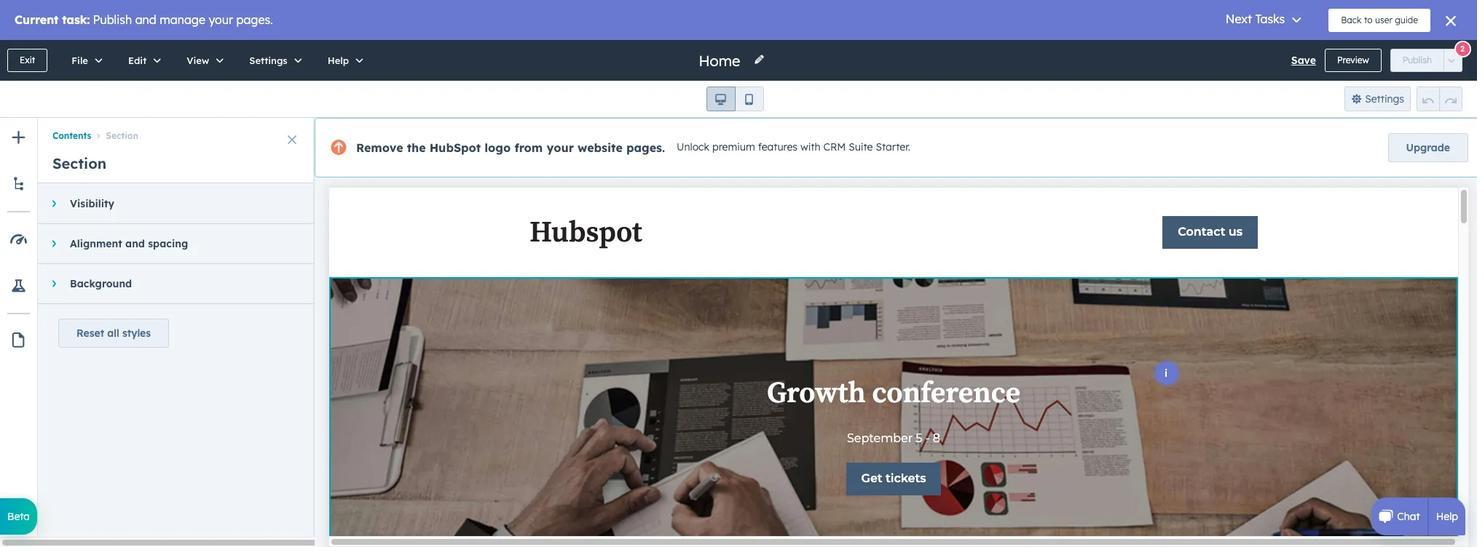 Task type: locate. For each thing, give the bounding box(es) containing it.
all
[[107, 327, 119, 340]]

0 vertical spatial settings button
[[234, 40, 312, 81]]

help button
[[312, 40, 374, 81]]

caret image inside alignment and spacing dropdown button
[[52, 240, 56, 248]]

publish button
[[1391, 49, 1445, 72]]

0 vertical spatial section
[[106, 131, 138, 142]]

exit link
[[7, 49, 48, 72]]

1 horizontal spatial settings button
[[1345, 87, 1412, 111]]

alignment
[[70, 238, 122, 251]]

section down contents
[[52, 154, 107, 173]]

0 vertical spatial caret image
[[52, 200, 56, 208]]

styles
[[122, 327, 151, 340]]

hubspot
[[430, 141, 481, 155]]

1 vertical spatial settings button
[[1345, 87, 1412, 111]]

caret image for alignment and spacing
[[52, 240, 56, 248]]

navigation
[[38, 118, 315, 144]]

save
[[1292, 54, 1317, 67]]

contents button
[[52, 131, 91, 142]]

edit button
[[113, 40, 171, 81]]

2
[[1461, 43, 1465, 54]]

and
[[125, 238, 145, 251]]

reset all styles
[[77, 327, 151, 340]]

1 horizontal spatial group
[[1417, 87, 1463, 111]]

None field
[[698, 51, 745, 70]]

caret image
[[52, 200, 56, 208], [52, 240, 56, 248]]

help
[[328, 55, 349, 66], [1437, 511, 1459, 524]]

crm
[[824, 141, 846, 154]]

1 horizontal spatial help
[[1437, 511, 1459, 524]]

2 caret image from the top
[[52, 240, 56, 248]]

the
[[407, 141, 426, 155]]

0 horizontal spatial settings
[[249, 55, 288, 66]]

1 vertical spatial settings
[[1366, 93, 1405, 106]]

group
[[706, 87, 764, 111], [1417, 87, 1463, 111]]

1 caret image from the top
[[52, 200, 56, 208]]

chat
[[1398, 511, 1421, 524]]

save button
[[1292, 52, 1317, 69]]

group down publish group
[[1417, 87, 1463, 111]]

view button
[[171, 40, 234, 81]]

section right the contents button
[[106, 131, 138, 142]]

settings
[[249, 55, 288, 66], [1366, 93, 1405, 106]]

caret image left visibility
[[52, 200, 56, 208]]

0 vertical spatial help
[[328, 55, 349, 66]]

settings down preview button
[[1366, 93, 1405, 106]]

settings right view button
[[249, 55, 288, 66]]

beta
[[7, 511, 30, 524]]

1 group from the left
[[706, 87, 764, 111]]

caret image inside the visibility dropdown button
[[52, 200, 56, 208]]

1 vertical spatial section
[[52, 154, 107, 173]]

exit
[[20, 55, 35, 66]]

file
[[72, 55, 88, 66]]

unlock premium features with crm suite starter.
[[677, 141, 911, 154]]

upgrade
[[1407, 141, 1451, 154]]

1 vertical spatial caret image
[[52, 240, 56, 248]]

section
[[106, 131, 138, 142], [52, 154, 107, 173]]

alignment and spacing
[[70, 238, 188, 251]]

caret image up caret image
[[52, 240, 56, 248]]

unlock
[[677, 141, 710, 154]]

caret image for visibility
[[52, 200, 56, 208]]

settings button
[[234, 40, 312, 81], [1345, 87, 1412, 111]]

0 vertical spatial settings
[[249, 55, 288, 66]]

publish
[[1403, 55, 1433, 66]]

group up premium
[[706, 87, 764, 111]]

preview
[[1338, 55, 1370, 66]]

publish group
[[1391, 49, 1463, 72]]

visibility
[[70, 197, 114, 211]]

your
[[547, 141, 574, 155]]

0 horizontal spatial group
[[706, 87, 764, 111]]

0 horizontal spatial help
[[328, 55, 349, 66]]

alignment and spacing button
[[38, 224, 300, 264]]

caret image
[[52, 280, 56, 289]]



Task type: describe. For each thing, give the bounding box(es) containing it.
navigation containing contents
[[38, 118, 315, 144]]

logo
[[485, 141, 511, 155]]

pages.
[[627, 141, 665, 155]]

suite
[[849, 141, 873, 154]]

0 horizontal spatial settings button
[[234, 40, 312, 81]]

upgrade link
[[1389, 133, 1469, 163]]

file button
[[56, 40, 113, 81]]

background button
[[38, 265, 300, 304]]

visibility button
[[38, 184, 300, 224]]

remove the hubspot logo from your website pages.
[[356, 141, 665, 155]]

2 group from the left
[[1417, 87, 1463, 111]]

1 vertical spatial help
[[1437, 511, 1459, 524]]

background
[[70, 278, 132, 291]]

premium
[[713, 141, 755, 154]]

view
[[187, 55, 209, 66]]

reset all styles button
[[58, 319, 169, 348]]

beta button
[[0, 499, 37, 536]]

edit
[[128, 55, 147, 66]]

features
[[758, 141, 798, 154]]

website
[[578, 141, 623, 155]]

remove
[[356, 141, 403, 155]]

section inside navigation
[[106, 131, 138, 142]]

contents
[[52, 131, 91, 142]]

starter.
[[876, 141, 911, 154]]

from
[[515, 141, 543, 155]]

reset
[[77, 327, 104, 340]]

preview button
[[1326, 49, 1382, 72]]

with
[[801, 141, 821, 154]]

close image
[[288, 136, 297, 144]]

help inside button
[[328, 55, 349, 66]]

1 horizontal spatial settings
[[1366, 93, 1405, 106]]

section button
[[91, 131, 138, 142]]

spacing
[[148, 238, 188, 251]]



Task type: vqa. For each thing, say whether or not it's contained in the screenshot.
the bottom Needs
no



